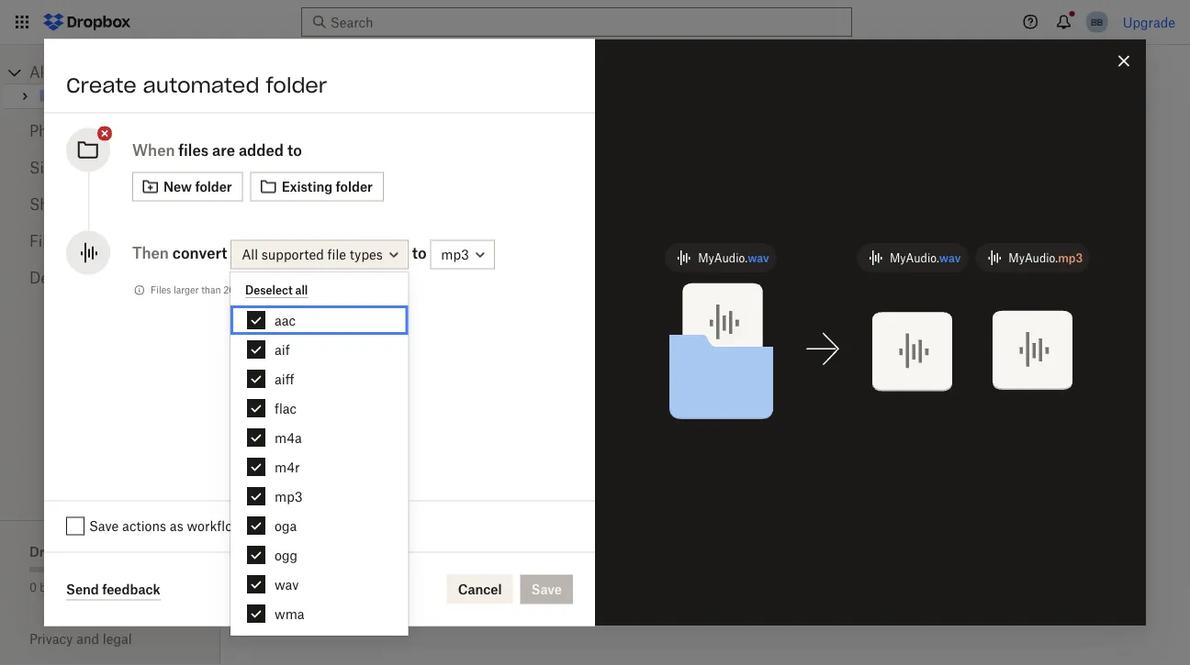 Task type: locate. For each thing, give the bounding box(es) containing it.
than
[[201, 285, 221, 296]]

a inside choose a file format to convert videos to
[[682, 348, 689, 363]]

template
[[247, 519, 301, 534]]

file requests
[[29, 232, 119, 250]]

as
[[170, 519, 183, 534]]

ogg
[[275, 548, 298, 563]]

all for all supported file types
[[242, 247, 258, 262]]

files inside tree
[[52, 63, 81, 81]]

files down file requests link
[[88, 269, 116, 287]]

choose inside choose an image format to convert files to
[[332, 348, 377, 363]]

format inside choose an image format to convert files to
[[441, 348, 481, 363]]

0 vertical spatial mp3
[[1058, 251, 1083, 265]]

privacy
[[29, 632, 73, 647]]

files left are in the top left of the page
[[178, 141, 209, 159]]

1 myaudio. wav from the left
[[698, 251, 769, 265]]

1 horizontal spatial all
[[242, 247, 258, 262]]

convert inside choose a file format to convert videos to
[[774, 348, 819, 363]]

aac checkbox item
[[231, 306, 408, 335]]

1 horizontal spatial an
[[381, 348, 396, 363]]

files right renames
[[778, 257, 803, 272]]

to inside choose a category to sort files by
[[448, 247, 460, 262]]

convert
[[172, 244, 227, 262], [774, 348, 819, 363], [332, 368, 377, 383], [473, 449, 519, 464]]

all supported file types
[[242, 247, 383, 262]]

2048mb
[[223, 285, 262, 296]]

file requests link
[[29, 223, 191, 260]]

convert inside choose an image format to convert files to
[[332, 368, 377, 383]]

legal
[[103, 632, 132, 647]]

workflow
[[187, 519, 243, 534]]

add
[[257, 178, 287, 197]]

choose a file format to convert videos to
[[632, 348, 819, 383]]

2 horizontal spatial wav
[[939, 251, 961, 265]]

all inside all supported file types dropdown button
[[242, 247, 258, 262]]

a inside the choose a file format to convert audio files to
[[381, 449, 388, 464]]

privacy and legal link
[[29, 632, 220, 647]]

rule
[[667, 257, 691, 272]]

an right add
[[292, 178, 311, 197]]

2 vertical spatial file
[[392, 449, 410, 464]]

files right audio
[[369, 469, 394, 484]]

file inside dropdown button
[[327, 247, 346, 262]]

format inside the choose a file format to convert audio files to
[[414, 449, 454, 464]]

create automated folder dialog
[[44, 39, 1146, 627]]

files right sort
[[490, 247, 516, 262]]

0 vertical spatial file
[[327, 247, 346, 262]]

deselect all button
[[245, 284, 308, 298]]

m4r
[[275, 460, 300, 475]]

then
[[132, 244, 169, 262]]

of
[[71, 581, 81, 595]]

1 vertical spatial file
[[692, 348, 711, 363]]

file
[[327, 247, 346, 262], [692, 348, 711, 363], [392, 449, 410, 464]]

basic
[[86, 544, 121, 560]]

choose inside the choose a file format to convert audio files to
[[332, 449, 377, 464]]

myaudio. mp3
[[1009, 251, 1083, 265]]

convert inside the choose a file format to convert audio files to
[[473, 449, 519, 464]]

choose inside choose a file format to convert videos to
[[632, 348, 678, 363]]

0 vertical spatial an
[[292, 178, 311, 197]]

all supported file types button
[[231, 240, 409, 269]]

photos
[[29, 122, 77, 140]]

a
[[381, 247, 388, 262], [657, 257, 664, 272], [682, 348, 689, 363], [381, 449, 388, 464]]

format for videos
[[714, 348, 755, 363]]

larger
[[174, 285, 199, 296]]

choose up aiff checkbox item
[[332, 348, 377, 363]]

0 horizontal spatial file
[[327, 247, 346, 262]]

file inside choose a file format to convert videos to
[[692, 348, 711, 363]]

by
[[332, 267, 346, 282]]

files inside 'button'
[[985, 257, 1010, 272]]

choose for audio
[[332, 449, 377, 464]]

not
[[282, 285, 296, 296]]

1 horizontal spatial mp3
[[1058, 251, 1083, 265]]

file inside the choose a file format to convert audio files to
[[392, 449, 410, 464]]

files right "convert"
[[985, 257, 1010, 272]]

2 myaudio. wav from the left
[[890, 251, 961, 265]]

and
[[76, 632, 99, 647]]

wav inside checkbox item
[[275, 577, 299, 593]]

folder
[[266, 72, 327, 98]]

an for choose
[[381, 348, 396, 363]]

used
[[114, 581, 139, 595]]

files inside the choose a file format to convert audio files to
[[369, 469, 394, 484]]

1 horizontal spatial myaudio. wav
[[890, 251, 961, 265]]

1 vertical spatial mp3
[[275, 489, 303, 505]]

choose for by
[[332, 247, 377, 262]]

convert for choose an image format to convert files to
[[332, 368, 377, 383]]

files
[[52, 63, 81, 81], [178, 141, 209, 159], [490, 247, 516, 262], [778, 257, 803, 272], [985, 257, 1010, 272], [88, 269, 116, 287], [972, 358, 997, 373], [380, 368, 406, 383], [369, 469, 394, 484]]

m4a
[[275, 430, 302, 446]]

category
[[392, 247, 444, 262]]

files down the dropbox logo - go to the homepage
[[52, 63, 81, 81]]

format
[[441, 348, 481, 363], [714, 348, 755, 363], [414, 449, 454, 464]]

types
[[350, 247, 383, 262]]

a inside choose a category to sort files by
[[381, 247, 388, 262]]

2 horizontal spatial file
[[692, 348, 711, 363]]

choose up by
[[332, 247, 377, 262]]

aif
[[275, 342, 290, 358]]

an left image
[[381, 348, 396, 363]]

mp3
[[1058, 251, 1083, 265], [275, 489, 303, 505]]

a for choose a file format to convert videos to
[[682, 348, 689, 363]]

convert inside create automated folder dialog
[[172, 244, 227, 262]]

convert for choose a file format to convert audio files to
[[473, 449, 519, 464]]

format inside choose a file format to convert videos to
[[714, 348, 755, 363]]

choose inside choose a category to sort files by
[[332, 247, 377, 262]]

choose up videos on the right of the page
[[632, 348, 678, 363]]

1 horizontal spatial file
[[392, 449, 410, 464]]

upgrade
[[1123, 14, 1176, 30]]

a for choose a file format to convert audio files to
[[381, 449, 388, 464]]

myaudio. wav
[[698, 251, 769, 265], [890, 251, 961, 265]]

0 vertical spatial all
[[29, 63, 48, 81]]

choose for videos
[[632, 348, 678, 363]]

wav
[[748, 251, 769, 265], [939, 251, 961, 265], [275, 577, 299, 593]]

a for choose a category to sort files by
[[381, 247, 388, 262]]

1 vertical spatial an
[[381, 348, 396, 363]]

files down image
[[380, 368, 406, 383]]

1 vertical spatial all
[[242, 247, 258, 262]]

0 horizontal spatial myaudio.
[[698, 251, 748, 265]]

an
[[292, 178, 311, 197], [381, 348, 396, 363]]

0 horizontal spatial an
[[292, 178, 311, 197]]

1 horizontal spatial wav
[[748, 251, 769, 265]]

0 horizontal spatial all
[[29, 63, 48, 81]]

choose a category to sort files by button
[[250, 214, 550, 315]]

1 horizontal spatial myaudio.
[[890, 251, 939, 265]]

all files
[[29, 63, 81, 81]]

requests
[[59, 232, 119, 250]]

myaudio.
[[698, 251, 748, 265], [890, 251, 939, 265], [1009, 251, 1058, 265]]

to
[[287, 141, 302, 159], [412, 244, 427, 262], [448, 247, 460, 262], [1013, 257, 1025, 272], [485, 348, 497, 363], [759, 348, 771, 363], [409, 368, 421, 383], [675, 368, 687, 383], [458, 449, 470, 464], [397, 469, 410, 484]]

flac
[[275, 401, 297, 416]]

0 horizontal spatial myaudio. wav
[[698, 251, 769, 265]]

0 horizontal spatial mp3
[[275, 489, 303, 505]]

all inside all files link
[[29, 63, 48, 81]]

all up files larger than 2048mb will not be converted in the left top of the page
[[242, 247, 258, 262]]

save
[[89, 519, 119, 534]]

an inside choose an image format to convert files to
[[381, 348, 396, 363]]

unzip
[[933, 358, 969, 373]]

aiff
[[275, 371, 294, 387]]

file for choose a file format to convert audio files to
[[392, 449, 410, 464]]

set
[[632, 257, 653, 272]]

choose up audio
[[332, 449, 377, 464]]

0 horizontal spatial wav
[[275, 577, 299, 593]]

actions
[[122, 519, 166, 534]]

2 horizontal spatial myaudio.
[[1009, 251, 1058, 265]]

all
[[29, 63, 48, 81], [242, 247, 258, 262]]

all up photos
[[29, 63, 48, 81]]



Task type: vqa. For each thing, say whether or not it's contained in the screenshot.
renames
yes



Task type: describe. For each thing, give the bounding box(es) containing it.
are
[[212, 141, 235, 159]]

to inside convert files to pdfs 'button'
[[1013, 257, 1025, 272]]

gb
[[94, 581, 111, 595]]

will
[[265, 285, 280, 296]]

files inside choose a category to sort files by
[[490, 247, 516, 262]]

be
[[299, 285, 310, 296]]

add an automation main content
[[250, 104, 1190, 666]]

files larger than 2048mb will not be converted
[[151, 285, 355, 296]]

file
[[29, 232, 55, 250]]

choose for files
[[332, 348, 377, 363]]

set a rule that renames files button
[[550, 214, 851, 315]]

add an automation
[[257, 178, 404, 197]]

mp3 inside create automated folder dialog
[[1058, 251, 1083, 265]]

sort
[[463, 247, 487, 262]]

file for all supported file types
[[327, 247, 346, 262]]

added
[[239, 141, 284, 159]]

0
[[29, 581, 37, 595]]

format for audio
[[414, 449, 454, 464]]

create
[[66, 72, 136, 98]]

deselect all
[[245, 284, 308, 298]]

convert
[[933, 257, 981, 272]]

mp3 checkbox item
[[231, 482, 408, 512]]

automated
[[143, 72, 259, 98]]

dropbox basic
[[29, 544, 121, 560]]

dropbox
[[29, 544, 83, 560]]

shared
[[29, 196, 80, 214]]

aac
[[275, 313, 296, 328]]

automation
[[316, 178, 404, 197]]

privacy and legal
[[29, 632, 132, 647]]

audio
[[332, 469, 365, 484]]

deleted files link
[[29, 260, 191, 297]]

ogg checkbox item
[[231, 541, 408, 570]]

image
[[399, 348, 437, 363]]

3 myaudio. from the left
[[1009, 251, 1058, 265]]

converted
[[312, 285, 355, 296]]

set a rule that renames files
[[632, 257, 803, 272]]

0 bytes of 2 gb used
[[29, 581, 139, 595]]

upgrade link
[[1123, 14, 1176, 30]]

1 myaudio. from the left
[[698, 251, 748, 265]]

renames
[[722, 257, 774, 272]]

automations
[[257, 60, 391, 86]]

create automated folder
[[66, 72, 327, 98]]

files inside choose an image format to convert files to
[[380, 368, 406, 383]]

choose a category to sort files by
[[332, 247, 516, 282]]

shared link
[[29, 186, 191, 223]]

pdfs
[[1029, 257, 1061, 272]]

2
[[84, 581, 91, 595]]

choose an image format to convert files to button
[[250, 315, 550, 416]]

wav checkbox item
[[231, 570, 408, 600]]

flac checkbox item
[[231, 394, 408, 423]]

wma
[[275, 607, 304, 622]]

deselect
[[245, 284, 293, 298]]

wma checkbox item
[[231, 600, 408, 629]]

deleted
[[29, 269, 84, 287]]

videos
[[632, 368, 671, 383]]

convert for choose a file format to convert videos to
[[774, 348, 819, 363]]

unzip files
[[933, 358, 997, 373]]

all for all files
[[29, 63, 48, 81]]

save actions as workflow template
[[89, 519, 301, 534]]

all files link
[[29, 62, 220, 84]]

file for choose a file format to convert videos to
[[692, 348, 711, 363]]

all
[[295, 284, 308, 298]]

choose a file format to convert videos to button
[[550, 315, 851, 416]]

files
[[151, 285, 171, 296]]

convert files to pdfs
[[933, 257, 1061, 272]]

files right unzip
[[972, 358, 997, 373]]

convert files to pdfs button
[[851, 214, 1152, 315]]

aif checkbox item
[[231, 335, 408, 365]]

choose a file format to convert audio files to button
[[250, 416, 550, 517]]

unzip files button
[[851, 315, 1152, 416]]

2 myaudio. from the left
[[890, 251, 939, 265]]

deleted files
[[29, 269, 116, 287]]

supported
[[262, 247, 324, 262]]

get more space image
[[143, 576, 165, 598]]

format for files
[[441, 348, 481, 363]]

files are added to
[[178, 141, 302, 159]]

oga checkbox item
[[231, 512, 408, 541]]

signatures
[[29, 159, 105, 177]]

m4r checkbox item
[[231, 453, 408, 482]]

files inside create automated folder dialog
[[178, 141, 209, 159]]

an for add
[[292, 178, 311, 197]]

photos link
[[29, 113, 191, 150]]

mp3 inside checkbox item
[[275, 489, 303, 505]]

aiff checkbox item
[[231, 365, 408, 394]]

bytes
[[40, 581, 68, 595]]

choose an image format to convert files to
[[332, 348, 497, 383]]

global header element
[[0, 0, 1190, 45]]

m4a checkbox item
[[231, 423, 408, 453]]

signatures link
[[29, 150, 191, 186]]

dropbox logo - go to the homepage image
[[37, 7, 137, 37]]

a for set a rule that renames files
[[657, 257, 664, 272]]

all files tree
[[3, 62, 220, 109]]

when
[[132, 141, 175, 159]]

oga
[[275, 518, 297, 534]]

choose a file format to convert audio files to
[[332, 449, 519, 484]]



